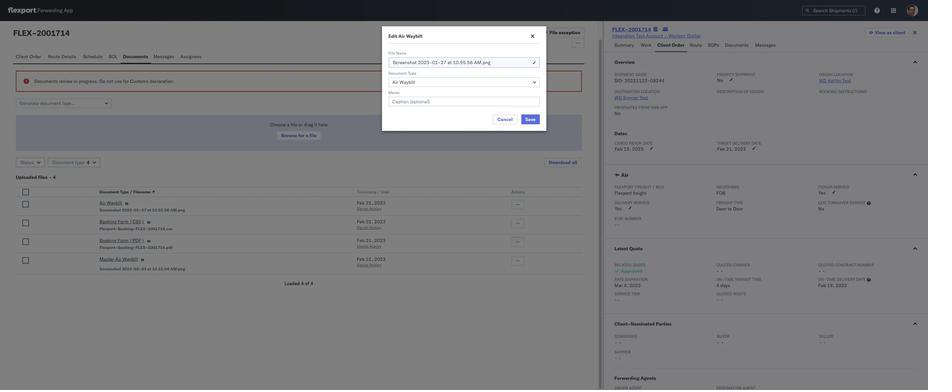 Task type: describe. For each thing, give the bounding box(es) containing it.
0 horizontal spatial 2001714
[[37, 28, 70, 38]]

shipment
[[615, 72, 635, 77]]

quoted for quoted contract number - - rate expiration mar 4, 2023
[[819, 263, 835, 268]]

loaded 4 of 4
[[285, 281, 314, 287]]

0 horizontal spatial client
[[16, 54, 28, 60]]

location for wd synnex test
[[641, 89, 661, 94]]

save
[[526, 116, 536, 122]]

agents
[[641, 375, 657, 381]]

type for document type / filename
[[120, 190, 129, 194]]

consignee - -
[[615, 334, 638, 346]]

documents review in progress. do not use for customs declaration.
[[34, 78, 175, 84]]

doc
[[819, 200, 828, 205]]

forwarding for forwarding agents
[[615, 375, 640, 381]]

waybill for edit air waybill
[[407, 33, 423, 39]]

2 vertical spatial at
[[148, 267, 151, 271]]

bco
[[657, 185, 665, 190]]

document for document type / filename
[[100, 190, 119, 194]]

actions
[[512, 190, 525, 194]]

21, for booking form (pdf)
[[366, 238, 373, 244]]

2 horizontal spatial date
[[857, 277, 867, 282]]

waybill inside 'link'
[[107, 200, 122, 206]]

4 feb 21, 2023 daniel ackley from the top
[[357, 256, 386, 268]]

1 vertical spatial 10.55.56
[[152, 208, 169, 213]]

client order for right client order "button"
[[658, 42, 685, 48]]

pickup service
[[819, 185, 850, 190]]

0 vertical spatial freight
[[636, 185, 652, 190]]

∙
[[49, 174, 52, 180]]

file for file exception
[[550, 30, 558, 36]]

quoted route - -
[[717, 292, 747, 303]]

synnex
[[624, 95, 639, 101]]

2 vertical spatial no
[[819, 206, 825, 212]]

flex- for booking form (pdf)
[[136, 245, 148, 250]]

21, for booking form (csv)
[[366, 219, 373, 225]]

daniel for booking form (pdf)
[[357, 244, 369, 249]]

browse
[[281, 133, 297, 139]]

overview button
[[604, 52, 929, 72]]

originates from smb app no
[[615, 105, 668, 116]]

forwarding agents
[[615, 375, 657, 381]]

timestamp
[[357, 190, 377, 194]]

feb 21, 2023 daniel ackley for booking form (pdf)
[[357, 238, 386, 249]]

to
[[728, 206, 733, 212]]

client order for the left client order "button"
[[16, 54, 41, 60]]

(csv)
[[130, 219, 144, 225]]

19,
[[828, 283, 835, 289]]

0 horizontal spatial messages button
[[151, 51, 178, 64]]

quote
[[633, 263, 646, 268]]

booking for booking form (pdf)
[[100, 238, 117, 244]]

0 vertical spatial for
[[123, 78, 129, 84]]

1 horizontal spatial of
[[744, 89, 749, 94]]

bol button
[[106, 51, 121, 64]]

booking form (pdf)
[[100, 238, 144, 244]]

21, for air waybill
[[366, 200, 373, 206]]

ready
[[630, 141, 642, 146]]

expiration
[[626, 277, 649, 282]]

4 daniel from the top
[[357, 263, 369, 268]]

booking
[[820, 89, 838, 94]]

destination location wd synnex test
[[615, 89, 661, 101]]

not
[[107, 78, 113, 84]]

2 vertical spatial 2023-
[[122, 267, 134, 271]]

0 horizontal spatial documents button
[[121, 51, 151, 64]]

ackley for booking form (csv)
[[370, 225, 382, 230]]

1 vertical spatial messages
[[154, 54, 174, 60]]

booking- for (csv)
[[118, 226, 136, 231]]

flexport- for booking form (csv)
[[100, 226, 118, 231]]

0 horizontal spatial of
[[305, 281, 309, 287]]

4 ackley from the top
[[370, 263, 382, 268]]

goods
[[750, 89, 764, 94]]

2 door from the left
[[734, 206, 744, 212]]

daniel for booking form (csv)
[[357, 225, 369, 230]]

or
[[299, 122, 303, 128]]

1 horizontal spatial client
[[658, 42, 671, 48]]

origin
[[820, 72, 834, 77]]

booking- for (pdf)
[[118, 245, 136, 250]]

user
[[381, 190, 390, 194]]

0 vertical spatial messages
[[756, 42, 777, 48]]

form for (csv)
[[118, 219, 129, 225]]

mar
[[615, 283, 623, 289]]

service right turnover
[[850, 200, 867, 205]]

0 vertical spatial no
[[718, 77, 724, 83]]

summary
[[615, 42, 635, 48]]

02-
[[134, 267, 142, 271]]

air button
[[604, 165, 929, 185]]

a inside browse for a file button
[[306, 133, 309, 139]]

timestamp / user
[[357, 190, 390, 194]]

documents for the rightmost documents button
[[726, 42, 749, 48]]

edit air waybill
[[389, 33, 423, 39]]

test for wd synnex test
[[640, 95, 649, 101]]

flex- for booking form (csv)
[[136, 226, 148, 231]]

documents for documents review in progress. do not use for customs declaration.
[[34, 78, 58, 84]]

description of goods
[[717, 89, 764, 94]]

description
[[717, 89, 743, 94]]

customs
[[130, 78, 149, 84]]

buyer
[[717, 334, 730, 339]]

0 horizontal spatial 01-
[[134, 208, 142, 213]]

related
[[615, 263, 632, 268]]

days
[[721, 283, 731, 289]]

name for file name
[[396, 51, 407, 56]]

location for wd agility test
[[835, 72, 854, 77]]

0 vertical spatial file
[[291, 122, 298, 128]]

approved
[[622, 268, 643, 274]]

wd for wd agility test
[[820, 78, 827, 84]]

order for right client order "button"
[[672, 42, 685, 48]]

(pdf)
[[130, 238, 144, 244]]

fob
[[717, 190, 726, 196]]

shipper - -
[[615, 350, 631, 361]]

flexport- for booking form (pdf)
[[100, 245, 118, 250]]

buyer - -
[[717, 334, 730, 346]]

service for delivery service
[[634, 200, 650, 205]]

drag
[[304, 122, 313, 128]]

file exception
[[550, 30, 581, 36]]

files
[[38, 174, 48, 180]]

2 vertical spatial screenshot
[[100, 267, 121, 271]]

forwarding for forwarding app
[[38, 7, 63, 14]]

all
[[572, 160, 578, 166]]

transit
[[736, 277, 752, 282]]

booking form (csv)
[[100, 219, 144, 225]]

seller - -
[[820, 334, 834, 346]]

waybill for master air waybill
[[123, 256, 138, 262]]

air waybill
[[100, 200, 122, 206]]

feb 19, 2023
[[819, 283, 848, 289]]

name for shipment name sid: 20221123-08244
[[636, 72, 648, 77]]

sops button
[[706, 39, 723, 52]]

flexport-booking-flex-2001714.pdf
[[100, 245, 173, 250]]

on- for on-time delivery date
[[819, 277, 827, 282]]

0 vertical spatial at
[[448, 60, 452, 65]]

air inside button
[[622, 172, 629, 178]]

document type / filename
[[100, 190, 151, 194]]

view as client
[[876, 30, 906, 36]]

2023 inside quoted contract number - - rate expiration mar 4, 2023
[[630, 283, 641, 289]]

flexport. image
[[8, 7, 38, 14]]

0 vertical spatial flex-
[[613, 26, 629, 33]]

booking form (csv) link
[[100, 219, 144, 226]]

2 time from the left
[[753, 277, 762, 282]]

schedule button
[[80, 51, 106, 64]]

shipper
[[615, 350, 631, 355]]

time for on-time transit time 4 days
[[725, 277, 735, 282]]

1 horizontal spatial 01-
[[433, 60, 441, 65]]

feb 15, 2023
[[615, 146, 644, 152]]

account
[[647, 33, 664, 39]]

1 vertical spatial at
[[148, 208, 151, 213]]

air inside 'link'
[[100, 200, 106, 206]]

feb 21, 2023 daniel ackley for air waybill
[[357, 200, 386, 211]]

quoted carrier - -
[[717, 263, 751, 274]]

0 vertical spatial delivery
[[733, 141, 751, 146]]

work
[[641, 42, 652, 48]]

0 vertical spatial a
[[287, 122, 290, 128]]

incoterms fob
[[717, 185, 740, 196]]

booking for booking form (csv)
[[100, 219, 117, 225]]

client
[[894, 30, 906, 36]]

air right master
[[115, 256, 121, 262]]

schedule
[[83, 54, 103, 60]]

nominated
[[631, 321, 655, 327]]

test for wd agility test
[[843, 78, 852, 84]]

bol
[[109, 54, 118, 60]]

2 flexport from the top
[[615, 190, 632, 196]]

1 horizontal spatial 27
[[441, 60, 447, 65]]

2 vertical spatial am.png
[[170, 267, 185, 271]]

memo
[[389, 90, 400, 95]]

document type / filename button
[[98, 188, 344, 195]]

view
[[876, 30, 886, 36]]

work button
[[639, 39, 655, 52]]

exception
[[559, 30, 581, 36]]

status
[[20, 160, 34, 166]]

flex-2001714
[[613, 26, 652, 33]]

no inside originates from smb app no
[[615, 111, 621, 116]]

1 vertical spatial screenshot
[[100, 208, 121, 213]]



Task type: vqa. For each thing, say whether or not it's contained in the screenshot.


Task type: locate. For each thing, give the bounding box(es) containing it.
0 horizontal spatial client order
[[16, 54, 41, 60]]

number
[[625, 216, 642, 221]]

quoted down the days
[[717, 292, 733, 296]]

view as client button
[[866, 28, 911, 38]]

0 vertical spatial client order
[[658, 42, 685, 48]]

from
[[639, 105, 650, 110]]

/ for document type / filename
[[130, 190, 132, 194]]

1 horizontal spatial name
[[636, 72, 648, 77]]

document inside button
[[100, 190, 119, 194]]

1 vertical spatial 27
[[142, 208, 147, 213]]

messages button
[[753, 39, 780, 52], [151, 51, 178, 64]]

of left goods
[[744, 89, 749, 94]]

at right 21 at the left bottom
[[148, 267, 151, 271]]

2 horizontal spatial documents
[[726, 42, 749, 48]]

0 horizontal spatial 27
[[142, 208, 147, 213]]

daniel for air waybill
[[357, 206, 369, 211]]

form left (pdf)
[[118, 238, 129, 244]]

freight
[[636, 185, 652, 190], [633, 190, 647, 196]]

21,
[[727, 146, 734, 152], [366, 200, 373, 206], [366, 219, 373, 225], [366, 238, 373, 244], [366, 256, 373, 262]]

1 horizontal spatial door
[[734, 206, 744, 212]]

file left the or
[[291, 122, 298, 128]]

messages button up declaration.
[[151, 51, 178, 64]]

1 vertical spatial 2023-
[[122, 208, 134, 213]]

0 vertical spatial of
[[744, 89, 749, 94]]

at up air waybill text box
[[448, 60, 452, 65]]

documents button
[[723, 39, 753, 52], [121, 51, 151, 64]]

type for document type
[[408, 71, 417, 76]]

door
[[717, 206, 727, 212], [734, 206, 744, 212]]

file inside button
[[310, 133, 317, 139]]

1 horizontal spatial client order
[[658, 42, 685, 48]]

quoted for quoted route - -
[[717, 292, 733, 296]]

1 horizontal spatial client order button
[[655, 39, 688, 52]]

wd agility test link
[[820, 78, 852, 84]]

1 horizontal spatial 10.55.56
[[453, 60, 473, 65]]

1 vertical spatial file
[[389, 51, 395, 56]]

client order button down "western"
[[655, 39, 688, 52]]

type
[[75, 160, 84, 166], [735, 200, 744, 205]]

1 horizontal spatial delivery
[[838, 277, 856, 282]]

waybill right edit
[[407, 33, 423, 39]]

documents right sops button
[[726, 42, 749, 48]]

1 horizontal spatial time
[[753, 277, 762, 282]]

for down the or
[[299, 133, 305, 139]]

2 flexport- from the top
[[100, 245, 118, 250]]

timestamp / user button
[[356, 188, 499, 195]]

0 horizontal spatial on-
[[717, 277, 725, 282]]

no
[[718, 77, 724, 83], [615, 111, 621, 116], [819, 206, 825, 212]]

1 daniel from the top
[[357, 206, 369, 211]]

flex-2001714 link
[[613, 26, 652, 33]]

feb 21, 2023 daniel ackley for booking form (csv)
[[357, 219, 386, 230]]

0 horizontal spatial date
[[643, 141, 653, 146]]

documents left review on the left top of page
[[34, 78, 58, 84]]

0 vertical spatial screenshot
[[393, 60, 417, 65]]

0 vertical spatial app
[[64, 7, 73, 14]]

/ inside flexport freight / bco flexport freight
[[653, 185, 656, 190]]

wd down destination
[[615, 95, 623, 101]]

assignees button
[[178, 51, 206, 64]]

messages up overview 'button'
[[756, 42, 777, 48]]

document up air waybill at the bottom left of page
[[100, 190, 119, 194]]

quoted contract number - - rate expiration mar 4, 2023
[[615, 263, 875, 289]]

booking inside "link"
[[100, 238, 117, 244]]

2 booking- from the top
[[118, 245, 136, 250]]

delivery up the feb 21, 2023
[[733, 141, 751, 146]]

screenshot 2023-01-27 at 10.55.56 am.png up air waybill text box
[[393, 60, 491, 65]]

Search Shipments (/) text field
[[803, 6, 866, 15]]

seller
[[820, 334, 834, 339]]

3 daniel from the top
[[357, 244, 369, 249]]

declaration.
[[150, 78, 175, 84]]

/ for flexport freight / bco flexport freight
[[653, 185, 656, 190]]

1 form from the top
[[118, 219, 129, 225]]

for right use
[[123, 78, 129, 84]]

destination
[[615, 89, 640, 94]]

loaded
[[285, 281, 300, 287]]

am.png up 2001714.csv
[[170, 208, 185, 213]]

1 horizontal spatial 2001714
[[629, 26, 652, 33]]

1 horizontal spatial file
[[550, 30, 558, 36]]

date for feb 15, 2023
[[643, 141, 653, 146]]

Air Waybill text field
[[389, 77, 540, 87]]

wd inside origin location wd agility test
[[820, 78, 827, 84]]

service
[[615, 292, 631, 296]]

screenshot up document type
[[393, 60, 417, 65]]

wd synnex test link
[[615, 95, 649, 101]]

1 horizontal spatial documents
[[123, 54, 148, 60]]

flexport- up master
[[100, 245, 118, 250]]

sops
[[709, 42, 720, 48]]

rate
[[615, 277, 625, 282]]

for
[[123, 78, 129, 84], [299, 133, 305, 139]]

on-
[[717, 277, 725, 282], [819, 277, 827, 282]]

eori
[[615, 216, 624, 221]]

0 horizontal spatial type
[[120, 190, 129, 194]]

flex
[[13, 28, 32, 38]]

forwarding up flex - 2001714
[[38, 7, 63, 14]]

type inside button
[[120, 190, 129, 194]]

name down edit air waybill
[[396, 51, 407, 56]]

yes for delivery
[[615, 206, 623, 212]]

parties
[[657, 321, 672, 327]]

0 vertical spatial 10.55.56
[[453, 60, 473, 65]]

1 horizontal spatial order
[[672, 42, 685, 48]]

Caption (optional) text field
[[389, 97, 540, 107]]

1 vertical spatial flexport
[[615, 190, 632, 196]]

0 horizontal spatial 10.55.56
[[152, 208, 169, 213]]

screenshot down air waybill at the bottom left of page
[[100, 208, 121, 213]]

1 vertical spatial screenshot 2023-01-27 at 10.55.56 am.png
[[100, 208, 185, 213]]

am.png right 10.10.04
[[170, 267, 185, 271]]

cancel
[[498, 116, 513, 122]]

1 flexport- from the top
[[100, 226, 118, 231]]

route down digital
[[690, 42, 703, 48]]

0 horizontal spatial screenshot 2023-01-27 at 10.55.56 am.png
[[100, 208, 185, 213]]

0 vertical spatial type
[[75, 160, 84, 166]]

type for freight
[[735, 200, 744, 205]]

client order
[[658, 42, 685, 48], [16, 54, 41, 60]]

1 horizontal spatial yes
[[819, 190, 827, 196]]

documents for leftmost documents button
[[123, 54, 148, 60]]

1 vertical spatial location
[[641, 89, 661, 94]]

order
[[672, 42, 685, 48], [29, 54, 41, 60]]

air down document type / filename on the top left
[[100, 200, 106, 206]]

2023- up the booking form (csv)
[[122, 208, 134, 213]]

flex - 2001714
[[13, 28, 70, 38]]

1 vertical spatial yes
[[615, 206, 623, 212]]

0 vertical spatial yes
[[819, 190, 827, 196]]

2 on- from the left
[[819, 277, 827, 282]]

air right edit
[[399, 33, 405, 39]]

0 vertical spatial 01-
[[433, 60, 441, 65]]

quoted left contract
[[819, 263, 835, 268]]

None checkbox
[[22, 220, 29, 226]]

freight type door to door
[[717, 200, 744, 212]]

file down edit
[[389, 51, 395, 56]]

booking-
[[118, 226, 136, 231], [118, 245, 136, 250]]

quoted inside quoted contract number - - rate expiration mar 4, 2023
[[819, 263, 835, 268]]

cancel button
[[493, 115, 518, 124]]

date right the ready
[[643, 141, 653, 146]]

test up from at the right top of page
[[640, 95, 649, 101]]

forwarding app link
[[8, 7, 73, 14]]

2 feb 21, 2023 daniel ackley from the top
[[357, 219, 386, 230]]

0 vertical spatial am.png
[[475, 60, 491, 65]]

freight up delivery service
[[633, 190, 647, 196]]

screenshot down master
[[100, 267, 121, 271]]

2023
[[633, 146, 644, 152], [735, 146, 747, 152], [375, 200, 386, 206], [375, 219, 386, 225], [375, 238, 386, 244], [375, 256, 386, 262], [630, 283, 641, 289], [836, 283, 848, 289]]

tier
[[632, 292, 641, 296]]

1 vertical spatial am.png
[[170, 208, 185, 213]]

related quote
[[615, 263, 646, 268]]

0 horizontal spatial name
[[396, 51, 407, 56]]

route button
[[688, 39, 706, 52]]

1 horizontal spatial wd
[[820, 78, 827, 84]]

flex- down (csv)
[[136, 226, 148, 231]]

1 ackley from the top
[[370, 206, 382, 211]]

route for route details
[[48, 54, 60, 60]]

a down drag
[[306, 133, 309, 139]]

file left exception
[[550, 30, 558, 36]]

2 horizontal spatial no
[[819, 206, 825, 212]]

/ left the filename
[[130, 190, 132, 194]]

10.55.56 up 2001714.csv
[[152, 208, 169, 213]]

origin location wd agility test
[[820, 72, 854, 84]]

date for feb 21, 2023
[[752, 141, 762, 146]]

here
[[319, 122, 328, 128]]

master
[[100, 256, 114, 262]]

3 feb 21, 2023 daniel ackley from the top
[[357, 238, 386, 249]]

wd inside destination location wd synnex test
[[615, 95, 623, 101]]

route for route
[[690, 42, 703, 48]]

27
[[441, 60, 447, 65], [142, 208, 147, 213]]

location up wd agility test link
[[835, 72, 854, 77]]

0 vertical spatial document
[[389, 71, 407, 76]]

messages up declaration.
[[154, 54, 174, 60]]

4 inside on-time transit time 4 days
[[717, 283, 720, 289]]

screenshot 2023-01-27 at 10.55.56 am.png
[[393, 60, 491, 65], [100, 208, 185, 213]]

time for on-time delivery date
[[827, 277, 837, 282]]

1 flexport from the top
[[615, 185, 634, 190]]

1 vertical spatial client
[[16, 54, 28, 60]]

0 horizontal spatial type
[[75, 160, 84, 166]]

download all button
[[545, 158, 582, 167]]

2 form from the top
[[118, 238, 129, 244]]

client order down flex
[[16, 54, 41, 60]]

1 vertical spatial test
[[843, 78, 852, 84]]

1 vertical spatial wd
[[615, 95, 623, 101]]

None checkbox
[[22, 189, 29, 195], [22, 201, 29, 208], [22, 239, 29, 245], [22, 257, 29, 264], [22, 189, 29, 195], [22, 201, 29, 208], [22, 239, 29, 245], [22, 257, 29, 264]]

on- for on-time transit time 4 days
[[717, 277, 725, 282]]

0 vertical spatial documents
[[726, 42, 749, 48]]

1 vertical spatial a
[[306, 133, 309, 139]]

client order button down flex
[[13, 51, 46, 64]]

flex- down (pdf)
[[136, 245, 148, 250]]

cargo
[[615, 141, 629, 146]]

0 horizontal spatial file
[[291, 122, 298, 128]]

0 vertical spatial file
[[550, 30, 558, 36]]

service for pickup service
[[834, 185, 850, 190]]

flex-
[[613, 26, 629, 33], [136, 226, 148, 231], [136, 245, 148, 250]]

1 booking from the top
[[100, 219, 117, 225]]

0 horizontal spatial time
[[725, 277, 735, 282]]

1 vertical spatial delivery
[[838, 277, 856, 282]]

at down the filename
[[148, 208, 151, 213]]

quoted left the "carrier"
[[717, 263, 733, 268]]

no down "doc"
[[819, 206, 825, 212]]

1 on- from the left
[[717, 277, 725, 282]]

1 vertical spatial type
[[120, 190, 129, 194]]

on- up feb 19, 2023
[[819, 277, 827, 282]]

yes for pickup
[[819, 190, 827, 196]]

test up work
[[637, 33, 645, 39]]

3 ackley from the top
[[370, 244, 382, 249]]

0 horizontal spatial no
[[615, 111, 621, 116]]

1 horizontal spatial screenshot 2023-01-27 at 10.55.56 am.png
[[393, 60, 491, 65]]

wd down origin
[[820, 78, 827, 84]]

ackley for booking form (pdf)
[[370, 244, 382, 249]]

document for document type
[[389, 71, 407, 76]]

client-nominated parties
[[615, 321, 672, 327]]

documents button right sops
[[723, 39, 753, 52]]

for inside button
[[299, 133, 305, 139]]

1 time from the left
[[725, 277, 735, 282]]

form inside "link"
[[118, 238, 129, 244]]

order down "western"
[[672, 42, 685, 48]]

door down freight
[[717, 206, 727, 212]]

route left details
[[48, 54, 60, 60]]

location inside origin location wd agility test
[[835, 72, 854, 77]]

location inside destination location wd synnex test
[[641, 89, 661, 94]]

form left (csv)
[[118, 219, 129, 225]]

0 vertical spatial screenshot 2023-01-27 at 10.55.56 am.png
[[393, 60, 491, 65]]

app inside originates from smb app no
[[661, 105, 668, 110]]

service up the doc turnover service
[[834, 185, 850, 190]]

sid:
[[615, 78, 624, 84]]

0 horizontal spatial yes
[[615, 206, 623, 212]]

document up memo
[[389, 71, 407, 76]]

am.png up air waybill text box
[[475, 60, 491, 65]]

consignee
[[615, 334, 638, 339]]

quoted inside quoted route - -
[[717, 292, 733, 296]]

2023- down edit air waybill
[[418, 60, 433, 65]]

0 horizontal spatial file
[[389, 51, 395, 56]]

0 horizontal spatial document
[[52, 160, 74, 166]]

2 vertical spatial document
[[100, 190, 119, 194]]

test inside integration test account - western digital link
[[637, 33, 645, 39]]

on- inside on-time transit time 4 days
[[717, 277, 725, 282]]

document up the uploaded files ∙ 4
[[52, 160, 74, 166]]

status button
[[16, 158, 45, 167]]

1 horizontal spatial for
[[299, 133, 305, 139]]

eori number --
[[615, 216, 642, 228]]

air up flexport freight / bco flexport freight
[[622, 172, 629, 178]]

booking- down the booking form (csv)
[[118, 226, 136, 231]]

instructions
[[839, 89, 867, 94]]

delivery service
[[615, 200, 650, 205]]

documents button right bol
[[121, 51, 151, 64]]

time up the days
[[725, 277, 735, 282]]

1 horizontal spatial /
[[378, 190, 380, 194]]

waybill down document type / filename on the top left
[[107, 200, 122, 206]]

overview
[[615, 59, 635, 65]]

dates
[[615, 131, 628, 137]]

wd for wd synnex test
[[615, 95, 623, 101]]

1 vertical spatial booking
[[100, 238, 117, 244]]

0 vertical spatial 2023-
[[418, 60, 433, 65]]

service
[[834, 185, 850, 190], [634, 200, 650, 205], [850, 200, 867, 205]]

file down it
[[310, 133, 317, 139]]

booking- down booking form (pdf)
[[118, 245, 136, 250]]

1 vertical spatial flex-
[[136, 226, 148, 231]]

no down priority
[[718, 77, 724, 83]]

1 vertical spatial documents
[[123, 54, 148, 60]]

10.55.56 up air waybill text box
[[453, 60, 473, 65]]

01-
[[433, 60, 441, 65], [134, 208, 142, 213]]

assignees
[[181, 54, 202, 60]]

0 vertical spatial client
[[658, 42, 671, 48]]

document for document type 4
[[52, 160, 74, 166]]

flex- up 'integration'
[[613, 26, 629, 33]]

quoted inside quoted carrier - -
[[717, 263, 733, 268]]

time right transit
[[753, 277, 762, 282]]

0 vertical spatial booking-
[[118, 226, 136, 231]]

1 vertical spatial freight
[[633, 190, 647, 196]]

booking form (pdf) link
[[100, 237, 144, 245]]

name inside shipment name sid: 20221123-08244
[[636, 72, 648, 77]]

choose a file or drag it here
[[270, 122, 328, 128]]

test up booking instructions
[[843, 78, 852, 84]]

client down flex
[[16, 54, 28, 60]]

integration test account - western digital
[[613, 33, 701, 39]]

on- up the days
[[717, 277, 725, 282]]

1 feb 21, 2023 daniel ackley from the top
[[357, 200, 386, 211]]

1 vertical spatial 01-
[[134, 208, 142, 213]]

27 up (csv)
[[142, 208, 147, 213]]

booking down air waybill 'link'
[[100, 219, 117, 225]]

1 vertical spatial form
[[118, 238, 129, 244]]

0 vertical spatial form
[[118, 219, 129, 225]]

27 up air waybill text box
[[441, 60, 447, 65]]

1 horizontal spatial messages button
[[753, 39, 780, 52]]

0 vertical spatial wd
[[820, 78, 827, 84]]

order for the left client order "button"
[[29, 54, 41, 60]]

type for document
[[75, 160, 84, 166]]

route
[[734, 292, 747, 296]]

0 vertical spatial flexport-
[[100, 226, 118, 231]]

1 vertical spatial app
[[661, 105, 668, 110]]

2 horizontal spatial waybill
[[407, 33, 423, 39]]

feb 21, 2023 daniel ackley
[[357, 200, 386, 211], [357, 219, 386, 230], [357, 238, 386, 249], [357, 256, 386, 268]]

test inside destination location wd synnex test
[[640, 95, 649, 101]]

file for file name
[[389, 51, 395, 56]]

delivery down contract
[[838, 277, 856, 282]]

1 vertical spatial for
[[299, 133, 305, 139]]

15,
[[624, 146, 632, 152]]

time up 19,
[[827, 277, 837, 282]]

date right target
[[752, 141, 762, 146]]

forwarding
[[38, 7, 63, 14], [615, 375, 640, 381]]

delivery
[[733, 141, 751, 146], [838, 277, 856, 282]]

western
[[669, 33, 686, 39]]

form
[[118, 219, 129, 225], [118, 238, 129, 244]]

target
[[717, 141, 732, 146]]

form for (pdf)
[[118, 238, 129, 244]]

1 horizontal spatial messages
[[756, 42, 777, 48]]

digital
[[688, 33, 701, 39]]

use
[[115, 78, 122, 84]]

1 horizontal spatial date
[[752, 141, 762, 146]]

2 daniel from the top
[[357, 225, 369, 230]]

on-time delivery date
[[819, 277, 867, 282]]

client
[[658, 42, 671, 48], [16, 54, 28, 60]]

3 time from the left
[[827, 277, 837, 282]]

2 vertical spatial test
[[640, 95, 649, 101]]

/ left user
[[378, 190, 380, 194]]

a right choose
[[287, 122, 290, 128]]

1 booking- from the top
[[118, 226, 136, 231]]

flexport- down the booking form (csv)
[[100, 226, 118, 231]]

waybill up 02-
[[123, 256, 138, 262]]

forwarding app
[[38, 7, 73, 14]]

booking up master
[[100, 238, 117, 244]]

1 horizontal spatial documents button
[[723, 39, 753, 52]]

document
[[389, 71, 407, 76], [52, 160, 74, 166], [100, 190, 119, 194]]

Generate document type... text field
[[16, 98, 112, 108]]

0 vertical spatial 27
[[441, 60, 447, 65]]

2 ackley from the top
[[370, 225, 382, 230]]

10.10.04
[[152, 267, 169, 271]]

messages button up overview 'button'
[[753, 39, 780, 52]]

ackley for air waybill
[[370, 206, 382, 211]]

client down integration test account - western digital
[[658, 42, 671, 48]]

pickup
[[819, 185, 833, 190]]

screenshot
[[393, 60, 417, 65], [100, 208, 121, 213], [100, 267, 121, 271]]

1 vertical spatial no
[[615, 111, 621, 116]]

document type
[[389, 71, 417, 76]]

quoted for quoted carrier - -
[[717, 263, 733, 268]]

of right loaded
[[305, 281, 309, 287]]

1 door from the left
[[717, 206, 727, 212]]

target delivery date
[[717, 141, 762, 146]]

download
[[549, 160, 571, 166]]

1 horizontal spatial forwarding
[[615, 375, 640, 381]]

door right to
[[734, 206, 744, 212]]

quoted
[[717, 263, 733, 268], [819, 263, 835, 268], [717, 292, 733, 296]]

name up 20221123- on the right top of the page
[[636, 72, 648, 77]]

contract
[[836, 263, 857, 268]]

location down 08244
[[641, 89, 661, 94]]

type inside freight type door to door
[[735, 200, 744, 205]]

order down flex - 2001714
[[29, 54, 41, 60]]

0 horizontal spatial door
[[717, 206, 727, 212]]

freight left bco
[[636, 185, 652, 190]]

1 horizontal spatial a
[[306, 133, 309, 139]]

2 booking from the top
[[100, 238, 117, 244]]

route details button
[[46, 51, 80, 64]]

forwarding left the agents
[[615, 375, 640, 381]]

test inside origin location wd agility test
[[843, 78, 852, 84]]

screenshot 2023-01-27 at 10.55.56 am.png up (csv)
[[100, 208, 185, 213]]

date down number
[[857, 277, 867, 282]]

1 vertical spatial flexport-
[[100, 245, 118, 250]]

2001714 down forwarding app
[[37, 28, 70, 38]]

0 horizontal spatial client order button
[[13, 51, 46, 64]]



